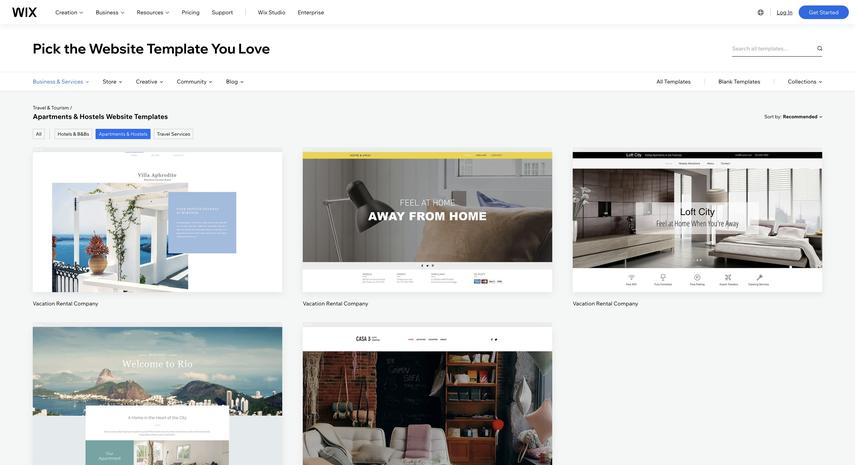 Task type: describe. For each thing, give the bounding box(es) containing it.
blank
[[718, 78, 733, 85]]

1 vacation rental company from the left
[[33, 300, 98, 307]]

2 vacation rental company from the left
[[303, 300, 368, 307]]

all templates
[[657, 78, 691, 85]]

travel & tourism /
[[33, 105, 72, 111]]

language selector, english selected image
[[757, 8, 765, 16]]

apartments for apartments & hostels
[[99, 131, 125, 137]]

1 vacation rental company group from the left
[[33, 147, 282, 308]]

1 vertical spatial website
[[106, 112, 133, 121]]

business & services
[[33, 78, 83, 85]]

pricing link
[[182, 8, 200, 16]]

community
[[177, 78, 207, 85]]

all for all
[[36, 131, 42, 137]]

log in link
[[777, 8, 793, 16]]

creation
[[55, 9, 77, 16]]

wix
[[258, 9, 267, 16]]

the
[[64, 40, 86, 57]]

blog
[[226, 78, 238, 85]]

categories. use the left and right arrow keys to navigate the menu element
[[0, 72, 855, 91]]

3 vacation rental company from the left
[[573, 300, 638, 307]]

categories by subject element
[[33, 72, 244, 91]]

business for business
[[96, 9, 118, 16]]

all templates link
[[657, 72, 691, 91]]

& for business & services
[[57, 78, 60, 85]]

get started
[[809, 9, 839, 16]]

0 vertical spatial website
[[89, 40, 144, 57]]

all for all templates
[[657, 78, 663, 85]]

3 vacation rental company group from the left
[[573, 147, 822, 308]]

get
[[809, 9, 818, 16]]

wix studio link
[[258, 8, 285, 16]]

support link
[[212, 8, 233, 16]]

b&bs
[[77, 131, 89, 137]]

hostels for apartments & hostels
[[131, 131, 147, 137]]

& for apartments & hostels website templates
[[73, 112, 78, 121]]

wix studio
[[258, 9, 285, 16]]

& for hotels & b&bs
[[73, 131, 76, 137]]

business button
[[96, 8, 125, 16]]

business for business & services
[[33, 78, 55, 85]]

templates for blank templates
[[734, 78, 760, 85]]

2 rental from the left
[[326, 300, 342, 307]]

studio
[[269, 9, 285, 16]]

apartments for apartments & hostels website templates
[[33, 112, 72, 121]]

apartments & hostels
[[99, 131, 147, 137]]



Task type: locate. For each thing, give the bounding box(es) containing it.
apartments down apartments & hostels website templates
[[99, 131, 125, 137]]

hotels
[[58, 131, 72, 137]]

& down apartments & hostels website templates
[[126, 131, 129, 137]]

all inside generic categories element
[[657, 78, 663, 85]]

1 horizontal spatial all
[[657, 78, 663, 85]]

1 horizontal spatial vacation rental company
[[303, 300, 368, 307]]

0 horizontal spatial vacation rental company
[[33, 300, 98, 307]]

1 vertical spatial all
[[36, 131, 42, 137]]

started
[[820, 9, 839, 16]]

2 horizontal spatial vacation rental company group
[[573, 147, 822, 308]]

1 horizontal spatial templates
[[664, 78, 691, 85]]

3 rental from the left
[[596, 300, 612, 307]]

templates for all templates
[[664, 78, 691, 85]]

& up tourism
[[57, 78, 60, 85]]

edit
[[152, 209, 163, 216], [422, 209, 433, 216], [692, 209, 703, 216], [152, 384, 163, 391], [422, 384, 433, 391]]

0 horizontal spatial apartments
[[33, 112, 72, 121]]

all
[[657, 78, 663, 85], [36, 131, 42, 137]]

resources
[[137, 9, 163, 16]]

travel services
[[157, 131, 190, 137]]

0 horizontal spatial all
[[36, 131, 42, 137]]

enterprise
[[298, 9, 324, 16]]

apartments & hostels link
[[96, 129, 150, 139]]

sort by:
[[764, 113, 782, 120]]

1 vertical spatial services
[[171, 131, 190, 137]]

vacation rental company group
[[33, 147, 282, 308], [303, 147, 552, 308], [573, 147, 822, 308]]

& for apartments & hostels
[[126, 131, 129, 137]]

1 horizontal spatial rental
[[326, 300, 342, 307]]

store
[[103, 78, 116, 85]]

love
[[238, 40, 270, 57]]

pricing
[[182, 9, 200, 16]]

travel for travel services
[[157, 131, 170, 137]]

1 horizontal spatial services
[[171, 131, 190, 137]]

1 company from the left
[[74, 300, 98, 307]]

company
[[74, 300, 98, 307], [344, 300, 368, 307], [614, 300, 638, 307]]

3 vacation from the left
[[573, 300, 595, 307]]

rental
[[56, 300, 72, 307], [326, 300, 342, 307], [596, 300, 612, 307]]

business inside dropdown button
[[96, 9, 118, 16]]

travel & tourism link
[[33, 105, 69, 111]]

2 vacation from the left
[[303, 300, 325, 307]]

1 vertical spatial apartments
[[99, 131, 125, 137]]

log in
[[777, 9, 793, 16]]

travel services link
[[154, 129, 193, 139]]

creative
[[136, 78, 157, 85]]

business
[[96, 9, 118, 16], [33, 78, 55, 85]]

& for travel & tourism /
[[47, 105, 50, 111]]

1 horizontal spatial apartments
[[99, 131, 125, 137]]

& up hotels & b&bs link
[[73, 112, 78, 121]]

travel
[[33, 105, 46, 111], [157, 131, 170, 137]]

vacation
[[33, 300, 55, 307], [303, 300, 325, 307], [573, 300, 595, 307]]

1 vertical spatial business
[[33, 78, 55, 85]]

apartments
[[33, 112, 72, 121], [99, 131, 125, 137]]

2 horizontal spatial company
[[614, 300, 638, 307]]

0 horizontal spatial hostels
[[80, 112, 104, 121]]

you
[[211, 40, 236, 57]]

apartments & hostels website templates - vacation rental company image
[[33, 152, 282, 293], [303, 152, 552, 293], [573, 152, 822, 293], [33, 327, 282, 466]]

&
[[57, 78, 60, 85], [47, 105, 50, 111], [73, 112, 78, 121], [73, 131, 76, 137], [126, 131, 129, 137]]

2 horizontal spatial rental
[[596, 300, 612, 307]]

1 horizontal spatial company
[[344, 300, 368, 307]]

0 vertical spatial business
[[96, 9, 118, 16]]

1 horizontal spatial business
[[96, 9, 118, 16]]

None search field
[[732, 40, 822, 56]]

hostels
[[80, 112, 104, 121], [131, 131, 147, 137]]

apartments down travel & tourism /
[[33, 112, 72, 121]]

in
[[788, 9, 793, 16]]

0 vertical spatial hostels
[[80, 112, 104, 121]]

2 company from the left
[[344, 300, 368, 307]]

recommended
[[783, 114, 818, 120]]

view button
[[141, 227, 174, 244], [411, 227, 444, 244], [681, 227, 714, 244], [141, 402, 174, 419], [411, 402, 444, 419]]

generic categories element
[[657, 72, 822, 91]]

Search search field
[[732, 40, 822, 56]]

hostels for apartments & hostels website templates
[[80, 112, 104, 121]]

creation button
[[55, 8, 83, 16]]

services inside categories by subject element
[[61, 78, 83, 85]]

apartments & hostels website templates - hostel image
[[303, 327, 552, 466]]

0 horizontal spatial travel
[[33, 105, 46, 111]]

1 horizontal spatial travel
[[157, 131, 170, 137]]

1 vertical spatial hostels
[[131, 131, 147, 137]]

0 horizontal spatial services
[[61, 78, 83, 85]]

2 horizontal spatial templates
[[734, 78, 760, 85]]

travel for travel & tourism /
[[33, 105, 46, 111]]

0 vertical spatial services
[[61, 78, 83, 85]]

0 vertical spatial apartments
[[33, 112, 72, 121]]

0 horizontal spatial vacation
[[33, 300, 55, 307]]

pick the website template you love
[[33, 40, 270, 57]]

sort
[[764, 113, 774, 120]]

templates
[[664, 78, 691, 85], [734, 78, 760, 85], [134, 112, 168, 121]]

hostels inside apartments & hostels link
[[131, 131, 147, 137]]

apartments & hostels website templates
[[33, 112, 168, 121]]

1 horizontal spatial hostels
[[131, 131, 147, 137]]

& inside categories by subject element
[[57, 78, 60, 85]]

pick
[[33, 40, 61, 57]]

business inside categories by subject element
[[33, 78, 55, 85]]

0 horizontal spatial business
[[33, 78, 55, 85]]

1 vertical spatial travel
[[157, 131, 170, 137]]

0 horizontal spatial rental
[[56, 300, 72, 307]]

by:
[[775, 113, 782, 120]]

1 rental from the left
[[56, 300, 72, 307]]

3 company from the left
[[614, 300, 638, 307]]

tourism
[[51, 105, 69, 111]]

enterprise link
[[298, 8, 324, 16]]

0 vertical spatial all
[[657, 78, 663, 85]]

view
[[151, 232, 164, 239], [421, 232, 434, 239], [691, 232, 704, 239], [151, 407, 164, 414], [421, 407, 434, 414]]

0 horizontal spatial vacation rental company group
[[33, 147, 282, 308]]

& left 'b&bs'
[[73, 131, 76, 137]]

0 vertical spatial travel
[[33, 105, 46, 111]]

blank templates link
[[718, 72, 760, 91]]

0 horizontal spatial company
[[74, 300, 98, 307]]

& left tourism
[[47, 105, 50, 111]]

0 horizontal spatial templates
[[134, 112, 168, 121]]

services
[[61, 78, 83, 85], [171, 131, 190, 137]]

all link
[[33, 129, 45, 139]]

1 horizontal spatial vacation rental company group
[[303, 147, 552, 308]]

hotels & b&bs
[[58, 131, 89, 137]]

resources button
[[137, 8, 169, 16]]

vacation rental company
[[33, 300, 98, 307], [303, 300, 368, 307], [573, 300, 638, 307]]

log
[[777, 9, 787, 16]]

website
[[89, 40, 144, 57], [106, 112, 133, 121]]

/
[[70, 105, 72, 111]]

1 horizontal spatial vacation
[[303, 300, 325, 307]]

support
[[212, 9, 233, 16]]

apartments inside apartments & hostels link
[[99, 131, 125, 137]]

template
[[147, 40, 208, 57]]

2 horizontal spatial vacation rental company
[[573, 300, 638, 307]]

1 vacation from the left
[[33, 300, 55, 307]]

website up the store
[[89, 40, 144, 57]]

blank templates
[[718, 78, 760, 85]]

collections
[[788, 78, 817, 85]]

edit button
[[141, 204, 174, 220], [411, 204, 444, 220], [681, 204, 714, 220], [141, 379, 174, 396], [411, 379, 444, 396]]

2 horizontal spatial vacation
[[573, 300, 595, 307]]

website up apartments & hostels link
[[106, 112, 133, 121]]

2 vacation rental company group from the left
[[303, 147, 552, 308]]

hotels & b&bs link
[[55, 129, 92, 139]]

get started link
[[799, 5, 849, 19]]



Task type: vqa. For each thing, say whether or not it's contained in the screenshot.
CHRISTMAS STORE
no



